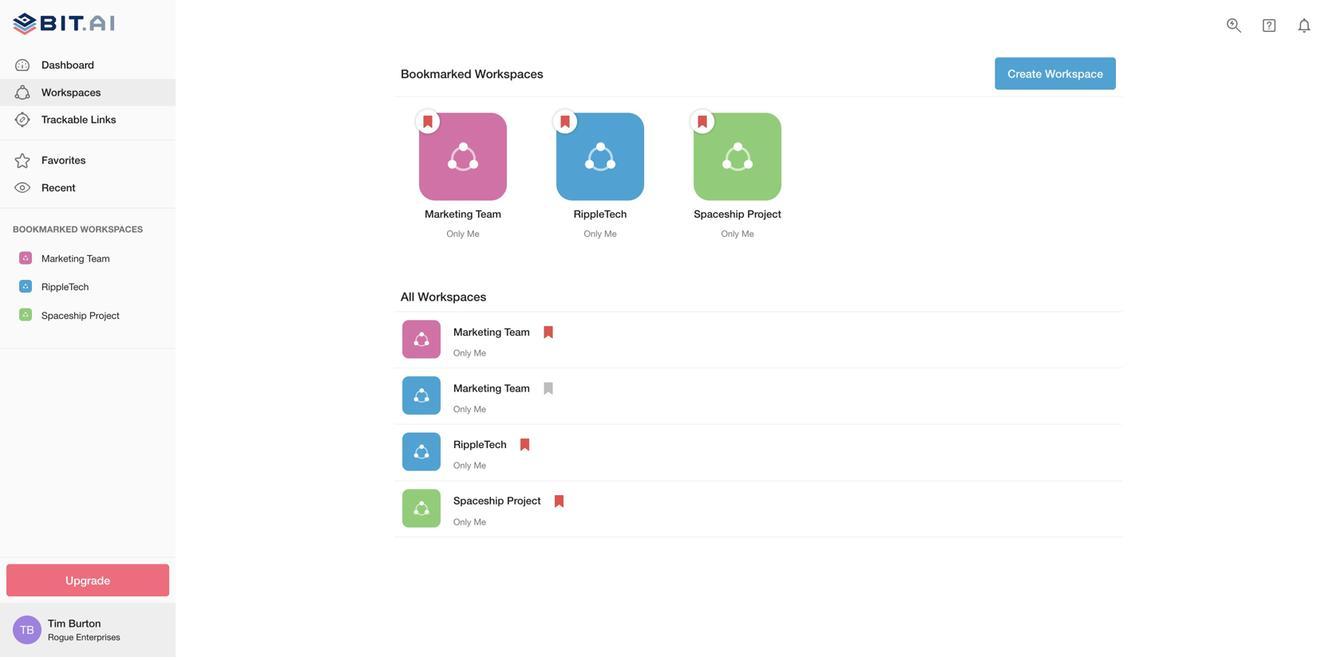 Task type: describe. For each thing, give the bounding box(es) containing it.
bookmarked
[[13, 224, 78, 235]]

marketing inside button
[[42, 253, 84, 264]]

spaceship project inside button
[[42, 310, 120, 321]]

favorites
[[42, 154, 86, 167]]

workspaces button
[[0, 79, 176, 106]]

tb
[[20, 624, 34, 637]]

trackable links
[[42, 113, 116, 126]]

workspaces for bookmarked workspaces
[[475, 66, 543, 81]]

2 horizontal spatial spaceship project
[[694, 208, 781, 220]]

dashboard
[[42, 59, 94, 71]]

links
[[91, 113, 116, 126]]

marketing team button
[[0, 244, 176, 272]]

0 vertical spatial remove bookmark image
[[556, 112, 575, 131]]

spaceship project button
[[0, 301, 176, 329]]

bookmarked workspaces
[[401, 66, 543, 81]]

upgrade button
[[6, 565, 169, 597]]

rippletech button
[[0, 272, 176, 301]]

workspace
[[1045, 67, 1103, 80]]

dashboard button
[[0, 52, 176, 79]]

0 vertical spatial rippletech
[[574, 208, 627, 220]]

1 horizontal spatial project
[[507, 495, 541, 508]]

workspaces inside workspaces button
[[42, 86, 101, 98]]

2 horizontal spatial spaceship
[[694, 208, 745, 220]]

enterprises
[[76, 633, 120, 643]]

bookmarked workspaces
[[13, 224, 143, 235]]

2 vertical spatial spaceship
[[454, 495, 504, 508]]

tim burton rogue enterprises
[[48, 618, 120, 643]]

all workspaces
[[401, 290, 486, 304]]

trackable links button
[[0, 106, 176, 133]]

2 vertical spatial rippletech
[[454, 439, 507, 451]]

workspaces for all workspaces
[[418, 290, 486, 304]]

rippletech inside button
[[42, 282, 89, 293]]

workspaces
[[80, 224, 143, 235]]

bookmark image
[[539, 379, 558, 398]]

recent button
[[0, 174, 176, 202]]



Task type: locate. For each thing, give the bounding box(es) containing it.
2 vertical spatial workspaces
[[418, 290, 486, 304]]

remove bookmark image
[[556, 112, 575, 131], [539, 323, 558, 342]]

marketing team
[[425, 208, 501, 220], [42, 253, 110, 264], [454, 326, 530, 338], [454, 382, 530, 395]]

create workspace
[[1008, 67, 1103, 80]]

spaceship
[[694, 208, 745, 220], [42, 310, 87, 321], [454, 495, 504, 508]]

0 vertical spatial spaceship project
[[694, 208, 781, 220]]

only me
[[447, 229, 479, 239], [584, 229, 617, 239], [721, 229, 754, 239], [454, 348, 486, 358], [454, 404, 486, 415], [454, 461, 486, 471], [454, 517, 486, 528]]

1 vertical spatial spaceship
[[42, 310, 87, 321]]

team
[[476, 208, 501, 220], [87, 253, 110, 264], [504, 326, 530, 338], [504, 382, 530, 395]]

recent
[[42, 182, 76, 194]]

2 vertical spatial project
[[507, 495, 541, 508]]

1 horizontal spatial rippletech
[[454, 439, 507, 451]]

project
[[747, 208, 781, 220], [89, 310, 120, 321], [507, 495, 541, 508]]

upgrade
[[65, 574, 110, 588]]

1 horizontal spatial spaceship
[[454, 495, 504, 508]]

all
[[401, 290, 415, 304]]

1 vertical spatial project
[[89, 310, 120, 321]]

workspaces right all
[[418, 290, 486, 304]]

project inside button
[[89, 310, 120, 321]]

1 vertical spatial rippletech
[[42, 282, 89, 293]]

1 vertical spatial spaceship project
[[42, 310, 120, 321]]

1 vertical spatial remove bookmark image
[[539, 323, 558, 342]]

trackable
[[42, 113, 88, 126]]

0 vertical spatial workspaces
[[475, 66, 543, 81]]

marketing
[[425, 208, 473, 220], [42, 253, 84, 264], [454, 326, 502, 338], [454, 382, 502, 395]]

0 vertical spatial spaceship
[[694, 208, 745, 220]]

spaceship project
[[694, 208, 781, 220], [42, 310, 120, 321], [454, 495, 541, 508]]

favorites button
[[0, 147, 176, 174]]

0 horizontal spatial spaceship
[[42, 310, 87, 321]]

0 horizontal spatial project
[[89, 310, 120, 321]]

rogue
[[48, 633, 74, 643]]

only
[[447, 229, 465, 239], [584, 229, 602, 239], [721, 229, 739, 239], [454, 348, 471, 358], [454, 404, 471, 415], [454, 461, 471, 471], [454, 517, 471, 528]]

create
[[1008, 67, 1042, 80]]

marketing team inside button
[[42, 253, 110, 264]]

tim
[[48, 618, 66, 631]]

bookmarked
[[401, 66, 472, 81]]

burton
[[68, 618, 101, 631]]

2 horizontal spatial project
[[747, 208, 781, 220]]

1 horizontal spatial spaceship project
[[454, 495, 541, 508]]

workspaces down dashboard
[[42, 86, 101, 98]]

1 vertical spatial workspaces
[[42, 86, 101, 98]]

0 horizontal spatial rippletech
[[42, 282, 89, 293]]

remove bookmark image
[[418, 112, 438, 131], [693, 112, 712, 131], [516, 436, 535, 455], [550, 492, 569, 511]]

rippletech
[[574, 208, 627, 220], [42, 282, 89, 293], [454, 439, 507, 451]]

2 vertical spatial spaceship project
[[454, 495, 541, 508]]

me
[[467, 229, 479, 239], [604, 229, 617, 239], [742, 229, 754, 239], [474, 348, 486, 358], [474, 404, 486, 415], [474, 461, 486, 471], [474, 517, 486, 528]]

0 horizontal spatial spaceship project
[[42, 310, 120, 321]]

workspaces right the bookmarked
[[475, 66, 543, 81]]

workspaces
[[475, 66, 543, 81], [42, 86, 101, 98], [418, 290, 486, 304]]

0 vertical spatial project
[[747, 208, 781, 220]]

team inside button
[[87, 253, 110, 264]]

spaceship inside button
[[42, 310, 87, 321]]

2 horizontal spatial rippletech
[[574, 208, 627, 220]]



Task type: vqa. For each thing, say whether or not it's contained in the screenshot.
'BOOKMARKED WORKSPACES'
yes



